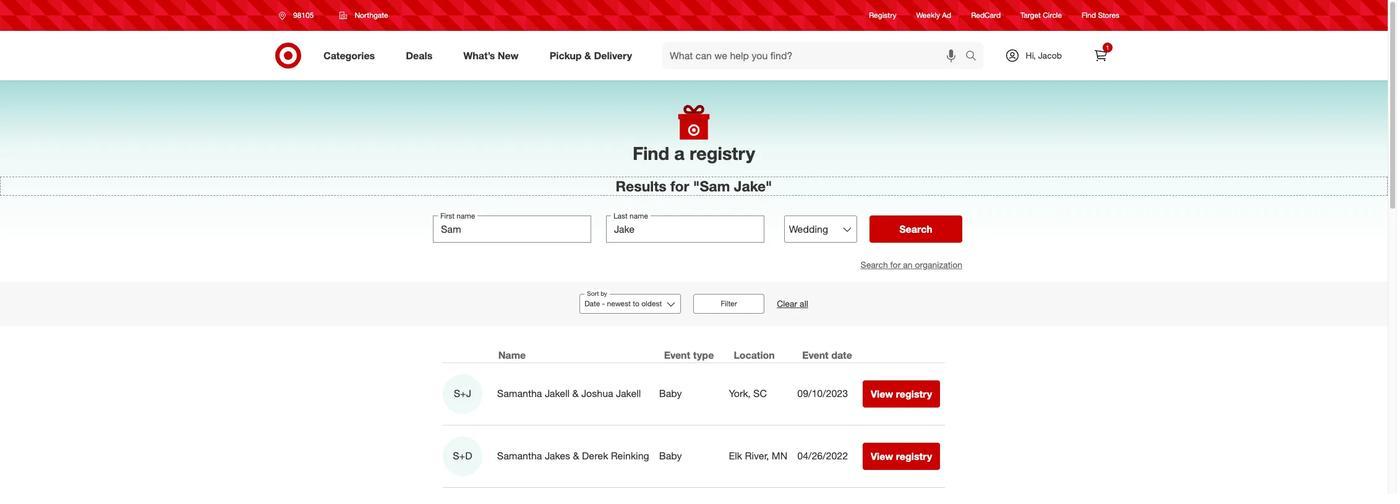 Task type: describe. For each thing, give the bounding box(es) containing it.
new
[[498, 49, 519, 62]]

hi,
[[1026, 50, 1036, 61]]

search button
[[870, 216, 963, 243]]

& inside pickup & delivery link
[[585, 49, 591, 62]]

event date
[[803, 349, 853, 362]]

derek
[[582, 451, 608, 463]]

filter button
[[694, 294, 765, 314]]

jake"
[[734, 178, 772, 195]]

search for an organization
[[861, 260, 963, 270]]

samantha jakes & derek reinking
[[497, 451, 650, 463]]

event type
[[664, 349, 714, 362]]

& for derek
[[573, 451, 579, 463]]

clear all
[[777, 299, 809, 310]]

york, sc
[[729, 388, 767, 400]]

what's
[[464, 49, 495, 62]]

0 vertical spatial registry
[[690, 142, 755, 165]]

all
[[800, 299, 809, 310]]

find a registry
[[633, 142, 755, 165]]

jakes
[[545, 451, 570, 463]]

deals
[[406, 49, 433, 62]]

deals link
[[396, 42, 448, 69]]

filter
[[721, 299, 737, 309]]

for for results
[[671, 178, 690, 195]]

joshua
[[582, 388, 614, 400]]

categories link
[[313, 42, 391, 69]]

northgate button
[[332, 4, 396, 27]]

samantha for samantha jakell & joshua jakell
[[497, 388, 542, 400]]

location
[[734, 349, 775, 362]]

2 jakell from the left
[[616, 388, 641, 400]]

"sam
[[693, 178, 730, 195]]

09/10/2023
[[798, 388, 848, 400]]

04/26/2022
[[798, 451, 848, 463]]

redcard
[[972, 11, 1001, 20]]

find stores
[[1082, 11, 1120, 20]]

elk
[[729, 451, 743, 463]]

circle
[[1043, 11, 1062, 20]]

search button
[[960, 42, 990, 72]]

search for search
[[900, 223, 933, 236]]

What can we help you find? suggestions appear below search field
[[663, 42, 969, 69]]

find for find a registry
[[633, 142, 670, 165]]

registry for 04/26/2022
[[896, 451, 933, 463]]

results for "sam jake"
[[616, 178, 772, 195]]

organization
[[915, 260, 963, 270]]

reinking
[[611, 451, 650, 463]]

hi, jacob
[[1026, 50, 1062, 61]]

what's new link
[[453, 42, 534, 69]]

redcard link
[[972, 10, 1001, 21]]

search for an organization link
[[861, 260, 963, 270]]

categories
[[324, 49, 375, 62]]

an
[[903, 260, 913, 270]]

york,
[[729, 388, 751, 400]]

river,
[[745, 451, 769, 463]]

find stores link
[[1082, 10, 1120, 21]]

what's new
[[464, 49, 519, 62]]



Task type: locate. For each thing, give the bounding box(es) containing it.
event left date at the bottom of page
[[803, 349, 829, 362]]

view registry link for 09/10/2023
[[863, 381, 941, 408]]

0 vertical spatial view
[[871, 388, 894, 401]]

view
[[871, 388, 894, 401], [871, 451, 894, 463]]

target
[[1021, 11, 1041, 20]]

name
[[499, 349, 526, 362]]

1 horizontal spatial search
[[900, 223, 933, 236]]

1 jakell from the left
[[545, 388, 570, 400]]

search
[[960, 50, 990, 63]]

1 view registry link from the top
[[863, 381, 941, 408]]

1 horizontal spatial event
[[803, 349, 829, 362]]

for left "sam
[[671, 178, 690, 195]]

1 baby from the top
[[659, 388, 682, 400]]

2 view registry link from the top
[[863, 443, 941, 471]]

baby for samantha jakes & derek reinking
[[659, 451, 682, 463]]

view right 09/10/2023
[[871, 388, 894, 401]]

samantha down name
[[497, 388, 542, 400]]

registry
[[869, 11, 897, 20]]

view registry for 09/10/2023
[[871, 388, 933, 401]]

pickup & delivery link
[[539, 42, 648, 69]]

view right 04/26/2022
[[871, 451, 894, 463]]

target circle link
[[1021, 10, 1062, 21]]

event for event date
[[803, 349, 829, 362]]

0 horizontal spatial event
[[664, 349, 691, 362]]

1 vertical spatial view registry
[[871, 451, 933, 463]]

ad
[[943, 11, 952, 20]]

event for event type
[[664, 349, 691, 362]]

& right pickup
[[585, 49, 591, 62]]

0 vertical spatial find
[[1082, 11, 1097, 20]]

type
[[693, 349, 714, 362]]

search inside button
[[900, 223, 933, 236]]

view registry link
[[863, 381, 941, 408], [863, 443, 941, 471]]

1 vertical spatial baby
[[659, 451, 682, 463]]

for left an in the bottom right of the page
[[891, 260, 901, 270]]

for
[[671, 178, 690, 195], [891, 260, 901, 270]]

1 link
[[1088, 42, 1115, 69]]

a
[[675, 142, 685, 165]]

find for find stores
[[1082, 11, 1097, 20]]

0 vertical spatial for
[[671, 178, 690, 195]]

2 samantha from the top
[[497, 451, 542, 463]]

search
[[900, 223, 933, 236], [861, 260, 888, 270]]

target circle
[[1021, 11, 1062, 20]]

1 vertical spatial view registry link
[[863, 443, 941, 471]]

& for joshua
[[573, 388, 579, 400]]

weekly
[[917, 11, 940, 20]]

search for search for an organization
[[861, 260, 888, 270]]

weekly ad link
[[917, 10, 952, 21]]

northgate
[[355, 11, 388, 20]]

baby right reinking
[[659, 451, 682, 463]]

2 event from the left
[[803, 349, 829, 362]]

samantha left "jakes"
[[497, 451, 542, 463]]

jakell right joshua
[[616, 388, 641, 400]]

view registry link for 04/26/2022
[[863, 443, 941, 471]]

&
[[585, 49, 591, 62], [573, 388, 579, 400], [573, 451, 579, 463]]

baby
[[659, 388, 682, 400], [659, 451, 682, 463]]

1
[[1106, 44, 1110, 51]]

2 vertical spatial registry
[[896, 451, 933, 463]]

jacob
[[1039, 50, 1062, 61]]

0 vertical spatial samantha
[[497, 388, 542, 400]]

view for 09/10/2023
[[871, 388, 894, 401]]

baby for samantha jakell & joshua jakell
[[659, 388, 682, 400]]

find left stores
[[1082, 11, 1097, 20]]

samantha jakell & joshua jakell
[[497, 388, 641, 400]]

s+j
[[454, 388, 471, 400]]

2 view registry from the top
[[871, 451, 933, 463]]

s+d
[[453, 451, 472, 463]]

0 vertical spatial baby
[[659, 388, 682, 400]]

mn
[[772, 451, 788, 463]]

delivery
[[594, 49, 632, 62]]

1 vertical spatial samantha
[[497, 451, 542, 463]]

98105 button
[[271, 4, 327, 27]]

& left joshua
[[573, 388, 579, 400]]

2 vertical spatial &
[[573, 451, 579, 463]]

view registry for 04/26/2022
[[871, 451, 933, 463]]

0 horizontal spatial for
[[671, 178, 690, 195]]

0 vertical spatial &
[[585, 49, 591, 62]]

pickup
[[550, 49, 582, 62]]

1 vertical spatial view
[[871, 451, 894, 463]]

for for search
[[891, 260, 901, 270]]

view registry
[[871, 388, 933, 401], [871, 451, 933, 463]]

0 vertical spatial view registry link
[[863, 381, 941, 408]]

find
[[1082, 11, 1097, 20], [633, 142, 670, 165]]

1 event from the left
[[664, 349, 691, 362]]

1 vertical spatial &
[[573, 388, 579, 400]]

1 horizontal spatial find
[[1082, 11, 1097, 20]]

None text field
[[433, 216, 591, 243], [606, 216, 765, 243], [433, 216, 591, 243], [606, 216, 765, 243]]

samantha
[[497, 388, 542, 400], [497, 451, 542, 463]]

1 vertical spatial find
[[633, 142, 670, 165]]

0 vertical spatial search
[[900, 223, 933, 236]]

event
[[664, 349, 691, 362], [803, 349, 829, 362]]

jakell left joshua
[[545, 388, 570, 400]]

98105
[[293, 11, 314, 20]]

baby down event type
[[659, 388, 682, 400]]

jakell
[[545, 388, 570, 400], [616, 388, 641, 400]]

results
[[616, 178, 667, 195]]

1 horizontal spatial jakell
[[616, 388, 641, 400]]

& right "jakes"
[[573, 451, 579, 463]]

2 view from the top
[[871, 451, 894, 463]]

1 horizontal spatial for
[[891, 260, 901, 270]]

clear all button
[[777, 298, 809, 311]]

1 samantha from the top
[[497, 388, 542, 400]]

clear
[[777, 299, 798, 310]]

event left type
[[664, 349, 691, 362]]

0 horizontal spatial jakell
[[545, 388, 570, 400]]

1 vertical spatial for
[[891, 260, 901, 270]]

registry link
[[869, 10, 897, 21]]

1 view from the top
[[871, 388, 894, 401]]

weekly ad
[[917, 11, 952, 20]]

sc
[[754, 388, 767, 400]]

0 vertical spatial view registry
[[871, 388, 933, 401]]

elk river, mn
[[729, 451, 788, 463]]

registry
[[690, 142, 755, 165], [896, 388, 933, 401], [896, 451, 933, 463]]

0 horizontal spatial find
[[633, 142, 670, 165]]

stores
[[1099, 11, 1120, 20]]

date
[[832, 349, 853, 362]]

0 horizontal spatial search
[[861, 260, 888, 270]]

1 vertical spatial search
[[861, 260, 888, 270]]

registry for 09/10/2023
[[896, 388, 933, 401]]

pickup & delivery
[[550, 49, 632, 62]]

view for 04/26/2022
[[871, 451, 894, 463]]

samantha for samantha jakes & derek reinking
[[497, 451, 542, 463]]

1 view registry from the top
[[871, 388, 933, 401]]

1 vertical spatial registry
[[896, 388, 933, 401]]

2 baby from the top
[[659, 451, 682, 463]]

search left an in the bottom right of the page
[[861, 260, 888, 270]]

search up 'search for an organization'
[[900, 223, 933, 236]]

find left a
[[633, 142, 670, 165]]



Task type: vqa. For each thing, say whether or not it's contained in the screenshot.
*
no



